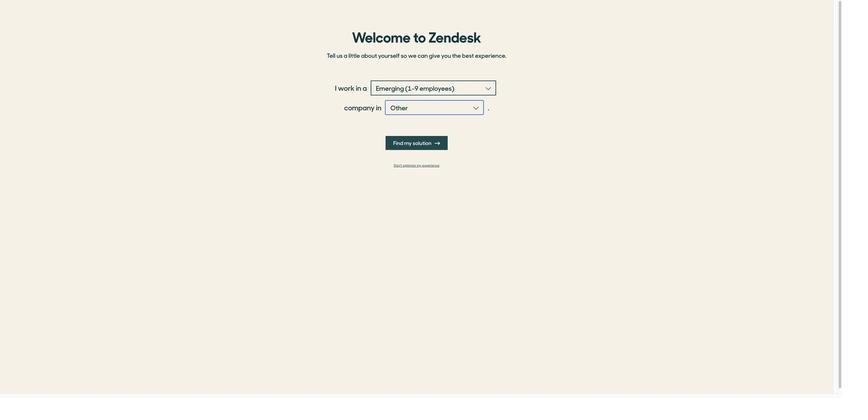 Task type: vqa. For each thing, say whether or not it's contained in the screenshot.
the bottommost Apps
no



Task type: describe. For each thing, give the bounding box(es) containing it.
don't
[[394, 163, 402, 168]]

find     my solution button
[[386, 136, 448, 150]]

can
[[418, 51, 428, 60]]

work
[[338, 83, 355, 93]]

experience.
[[475, 51, 507, 60]]

give
[[429, 51, 440, 60]]

1 horizontal spatial in
[[376, 102, 382, 112]]

arrow right image
[[435, 141, 440, 146]]

don't optimize my experience
[[394, 163, 440, 168]]

.
[[488, 102, 490, 112]]

so
[[401, 51, 407, 60]]

i work in a
[[335, 83, 367, 93]]

0 vertical spatial in
[[356, 83, 362, 93]]

welcome
[[352, 26, 411, 46]]

the
[[452, 51, 461, 60]]

you
[[442, 51, 451, 60]]

1 horizontal spatial my
[[417, 163, 422, 168]]

i
[[335, 83, 337, 93]]



Task type: locate. For each thing, give the bounding box(es) containing it.
we
[[408, 51, 417, 60]]

in right work
[[356, 83, 362, 93]]

company
[[344, 102, 375, 112]]

best
[[462, 51, 474, 60]]

in right company
[[376, 102, 382, 112]]

find
[[394, 139, 404, 147]]

1 horizontal spatial a
[[363, 83, 367, 93]]

1 vertical spatial in
[[376, 102, 382, 112]]

tell us a little about yourself so we can give you the best experience.
[[327, 51, 507, 60]]

0 vertical spatial a
[[344, 51, 348, 60]]

optimize
[[403, 163, 416, 168]]

0 vertical spatial my
[[405, 139, 412, 147]]

a right work
[[363, 83, 367, 93]]

yourself
[[378, 51, 400, 60]]

about
[[361, 51, 377, 60]]

company in
[[344, 102, 382, 112]]

a
[[344, 51, 348, 60], [363, 83, 367, 93]]

a right us
[[344, 51, 348, 60]]

in
[[356, 83, 362, 93], [376, 102, 382, 112]]

my inside button
[[405, 139, 412, 147]]

little
[[349, 51, 360, 60]]

to
[[414, 26, 426, 46]]

my right optimize
[[417, 163, 422, 168]]

experience
[[423, 163, 440, 168]]

0 horizontal spatial a
[[344, 51, 348, 60]]

find     my solution
[[394, 139, 433, 147]]

my right find
[[405, 139, 412, 147]]

0 horizontal spatial in
[[356, 83, 362, 93]]

1 vertical spatial a
[[363, 83, 367, 93]]

zendesk
[[429, 26, 482, 46]]

us
[[337, 51, 343, 60]]

tell
[[327, 51, 336, 60]]

my
[[405, 139, 412, 147], [417, 163, 422, 168]]

welcome to zendesk
[[352, 26, 482, 46]]

0 horizontal spatial my
[[405, 139, 412, 147]]

don't optimize my experience link
[[324, 163, 510, 168]]

1 vertical spatial my
[[417, 163, 422, 168]]

solution
[[413, 139, 432, 147]]



